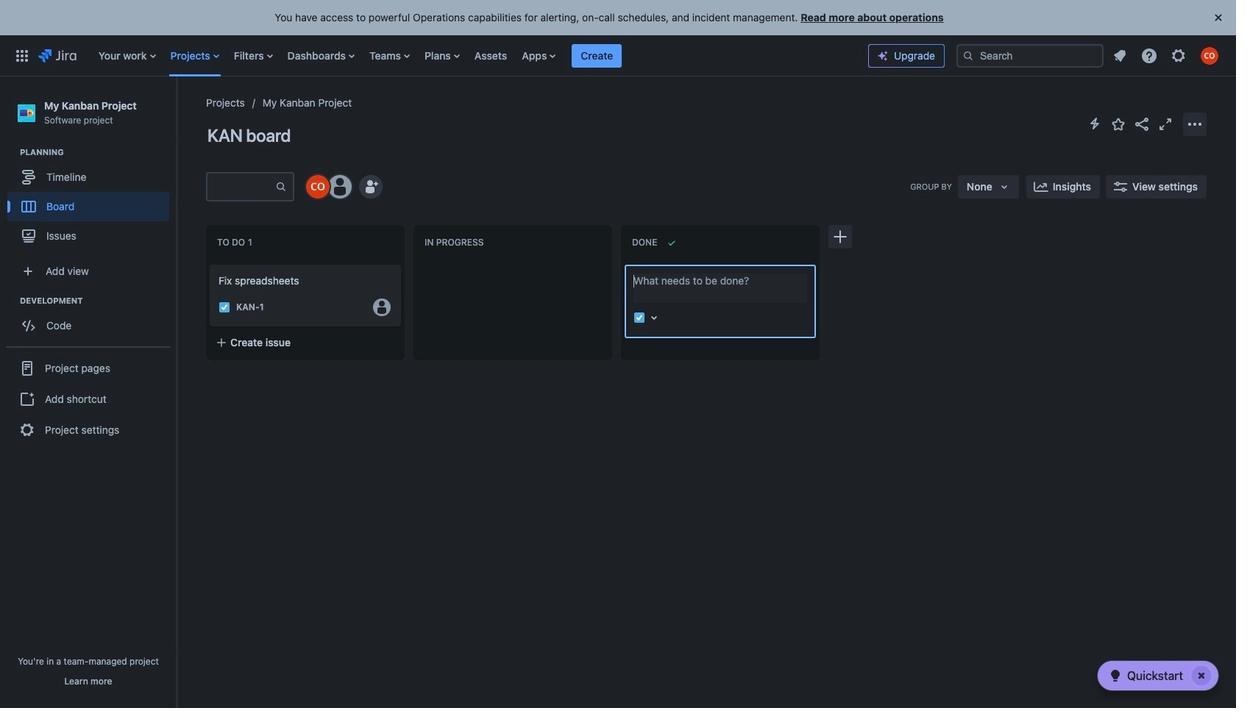 Task type: vqa. For each thing, say whether or not it's contained in the screenshot.
list to the right
yes



Task type: locate. For each thing, give the bounding box(es) containing it.
0 horizontal spatial task image
[[219, 302, 230, 313]]

star kan board image
[[1110, 115, 1127, 133]]

1 horizontal spatial task image
[[634, 312, 645, 324]]

0 vertical spatial group
[[7, 147, 176, 255]]

2 heading from the top
[[20, 295, 176, 307]]

automations menu button icon image
[[1086, 115, 1104, 132]]

jira image
[[38, 47, 76, 64], [38, 47, 76, 64]]

settings image
[[1170, 47, 1188, 64]]

appswitcher icon image
[[13, 47, 31, 64]]

heading for planning image group
[[20, 147, 176, 158]]

What needs to be done? - Press the "Enter" key to submit or the "Escape" key to cancel. text field
[[634, 274, 807, 303]]

list
[[91, 35, 868, 76], [1107, 42, 1227, 69]]

task image
[[219, 302, 230, 313], [634, 312, 645, 324]]

check image
[[1107, 667, 1124, 685]]

1 vertical spatial heading
[[20, 295, 176, 307]]

to do element
[[217, 237, 255, 248]]

0 vertical spatial heading
[[20, 147, 176, 158]]

1 heading from the top
[[20, 147, 176, 158]]

add people image
[[362, 178, 380, 196]]

heading
[[20, 147, 176, 158], [20, 295, 176, 307]]

primary element
[[9, 35, 868, 76]]

list item
[[572, 35, 622, 76]]

group for planning image
[[7, 147, 176, 255]]

group
[[7, 147, 176, 255], [7, 295, 176, 345], [6, 347, 171, 451]]

enter full screen image
[[1157, 115, 1174, 133]]

banner
[[0, 35, 1236, 77]]

help image
[[1141, 47, 1158, 64]]

None search field
[[957, 44, 1104, 67]]

sidebar navigation image
[[160, 94, 193, 124]]

1 vertical spatial group
[[7, 295, 176, 345]]

create column image
[[832, 228, 849, 246]]



Task type: describe. For each thing, give the bounding box(es) containing it.
0 horizontal spatial list
[[91, 35, 868, 76]]

sidebar element
[[0, 77, 177, 709]]

dismiss quickstart image
[[1190, 664, 1213, 688]]

planning image
[[2, 144, 20, 161]]

more image
[[1186, 115, 1204, 133]]

2 vertical spatial group
[[6, 347, 171, 451]]

Search this board text field
[[208, 174, 275, 200]]

group for 'development' image
[[7, 295, 176, 345]]

your profile and settings image
[[1201, 47, 1219, 64]]

create issue image
[[199, 255, 217, 272]]

search image
[[963, 50, 974, 61]]

development image
[[2, 292, 20, 310]]

notifications image
[[1111, 47, 1129, 64]]

view settings image
[[1112, 178, 1130, 196]]

dismiss image
[[1210, 9, 1227, 26]]

heading for group associated with 'development' image
[[20, 295, 176, 307]]

Search field
[[957, 44, 1104, 67]]

1 horizontal spatial list
[[1107, 42, 1227, 69]]



